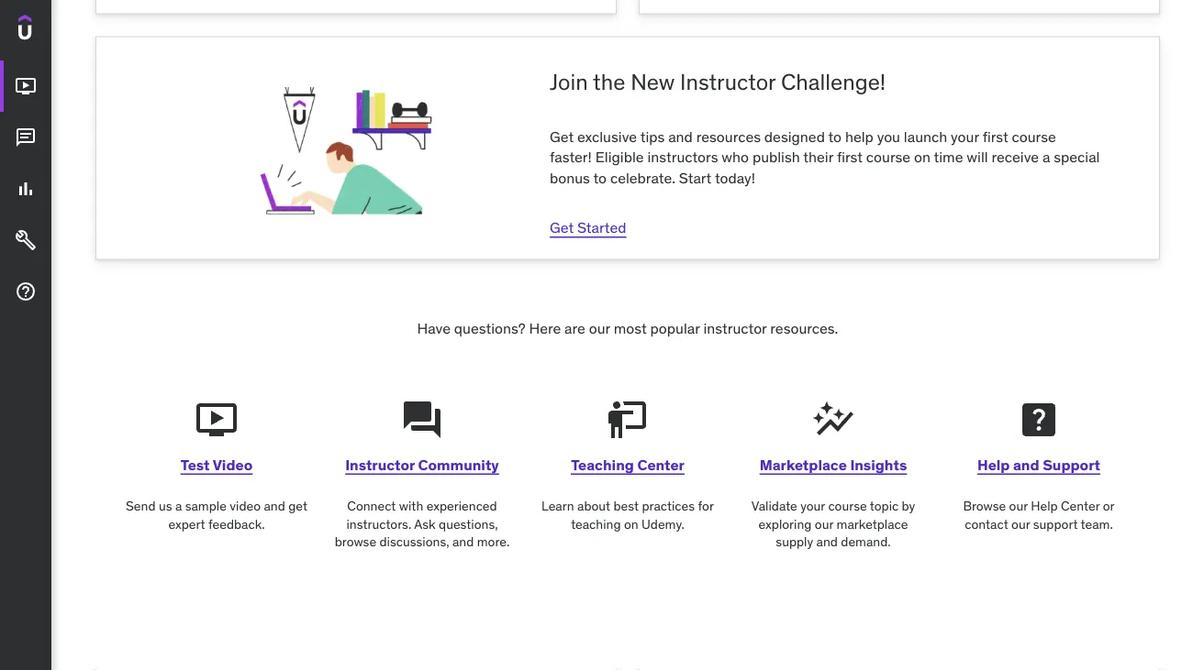 Task type: vqa. For each thing, say whether or not it's contained in the screenshot.
Create to the left
no



Task type: describe. For each thing, give the bounding box(es) containing it.
their
[[803, 148, 833, 167]]

questions,
[[439, 517, 498, 533]]

help
[[845, 128, 873, 147]]

our inside "validate your course topic by exploring our marketplace supply and demand."
[[815, 517, 833, 533]]

a inside send us a sample video and get expert feedback.
[[175, 499, 182, 515]]

demand.
[[841, 535, 891, 551]]

get started link
[[550, 219, 626, 238]]

are
[[564, 320, 585, 339]]

test
[[181, 456, 210, 475]]

special
[[1054, 148, 1100, 167]]

challenge!
[[781, 68, 886, 96]]

connect
[[347, 499, 396, 515]]

2 medium image from the top
[[15, 127, 37, 149]]

instructors
[[647, 148, 718, 167]]

experienced
[[426, 499, 497, 515]]

feedback.
[[208, 517, 265, 533]]

and left "support"
[[1013, 456, 1039, 475]]

faster!
[[550, 148, 592, 167]]

our right the browse
[[1009, 499, 1028, 515]]

0 vertical spatial instructor
[[680, 68, 776, 96]]

the
[[593, 68, 625, 96]]

and inside send us a sample video and get expert feedback.
[[264, 499, 285, 515]]

marketplace
[[760, 456, 847, 475]]

ask
[[414, 517, 436, 533]]

send us a sample video and get expert feedback.
[[126, 499, 307, 533]]

receive
[[992, 148, 1039, 167]]

have questions? here are our most popular instructor resources.
[[417, 320, 838, 339]]

sample
[[185, 499, 227, 515]]

start
[[679, 169, 712, 188]]

publish
[[752, 148, 800, 167]]

resources.
[[770, 320, 838, 339]]

0 horizontal spatial center
[[637, 456, 684, 475]]

0 vertical spatial course
[[1012, 128, 1056, 147]]

with
[[399, 499, 423, 515]]

instructors.
[[346, 517, 411, 533]]

your inside get exclusive tips and resources designed to help you launch your first course faster! eligible instructors who publish their first course on time will receive a special bonus to celebrate. start today!
[[951, 128, 979, 147]]

udemy.
[[641, 517, 684, 533]]

1 medium image from the top
[[15, 178, 37, 200]]

by
[[902, 499, 915, 515]]

connect with experienced instructors. ask questions, browse discussions, and more.
[[335, 499, 510, 551]]

best
[[613, 499, 639, 515]]

us
[[159, 499, 172, 515]]

2 medium image from the top
[[15, 230, 37, 252]]

for
[[698, 499, 714, 515]]

0 vertical spatial first
[[983, 128, 1008, 147]]

our right contact
[[1011, 517, 1030, 533]]

get for get exclusive tips and resources designed to help you launch your first course faster! eligible instructors who publish their first course on time will receive a special bonus to celebrate. start today!
[[550, 128, 574, 147]]

get
[[288, 499, 307, 515]]

contact
[[965, 517, 1008, 533]]

questions?
[[454, 320, 526, 339]]

topic
[[870, 499, 899, 515]]

get exclusive tips and resources designed to help you launch your first course faster! eligible instructors who publish their first course on time will receive a special bonus to celebrate. start today!
[[550, 128, 1100, 188]]

eligible
[[595, 148, 644, 167]]

team.
[[1081, 517, 1113, 533]]

support
[[1043, 456, 1100, 475]]

instructor
[[703, 320, 767, 339]]

supply
[[776, 535, 813, 551]]

exploring
[[758, 517, 812, 533]]

resources
[[696, 128, 761, 147]]

marketplace insights
[[760, 456, 907, 475]]

3 medium image from the top
[[15, 281, 37, 303]]

1 medium image from the top
[[15, 75, 37, 97]]

0 horizontal spatial instructor
[[345, 456, 415, 475]]

discussions,
[[379, 535, 449, 551]]

1 vertical spatial to
[[593, 169, 607, 188]]



Task type: locate. For each thing, give the bounding box(es) containing it.
designed
[[764, 128, 825, 147]]

time
[[934, 148, 963, 167]]

about
[[577, 499, 610, 515]]

udemy image
[[18, 15, 102, 46]]

1 vertical spatial course
[[866, 148, 910, 167]]

0 vertical spatial medium image
[[15, 178, 37, 200]]

on down best
[[624, 517, 638, 533]]

our right are
[[589, 320, 610, 339]]

and inside get exclusive tips and resources designed to help you launch your first course faster! eligible instructors who publish their first course on time will receive a special bonus to celebrate. start today!
[[668, 128, 693, 147]]

practices
[[642, 499, 695, 515]]

on inside learn about best practices for teaching on udemy.
[[624, 517, 638, 533]]

or
[[1103, 499, 1115, 515]]

on down "launch"
[[914, 148, 931, 167]]

0 vertical spatial center
[[637, 456, 684, 475]]

video
[[213, 456, 253, 475]]

1 vertical spatial first
[[837, 148, 863, 167]]

here
[[529, 320, 561, 339]]

support
[[1033, 517, 1078, 533]]

insights
[[850, 456, 907, 475]]

2 get from the top
[[550, 219, 574, 238]]

0 horizontal spatial first
[[837, 148, 863, 167]]

browse
[[963, 499, 1006, 515]]

your
[[951, 128, 979, 147], [800, 499, 825, 515]]

and up the instructors
[[668, 128, 693, 147]]

0 vertical spatial your
[[951, 128, 979, 147]]

course
[[1012, 128, 1056, 147], [866, 148, 910, 167], [828, 499, 867, 515]]

teaching center
[[571, 456, 684, 475]]

send
[[126, 499, 156, 515]]

get up faster!
[[550, 128, 574, 147]]

validate your course topic by exploring our marketplace supply and demand.
[[751, 499, 915, 551]]

teaching
[[571, 517, 621, 533]]

join
[[550, 68, 588, 96]]

to down eligible
[[593, 169, 607, 188]]

on inside get exclusive tips and resources designed to help you launch your first course faster! eligible instructors who publish their first course on time will receive a special bonus to celebrate. start today!
[[914, 148, 931, 167]]

have
[[417, 320, 451, 339]]

and inside "validate your course topic by exploring our marketplace supply and demand."
[[816, 535, 838, 551]]

course down you at right top
[[866, 148, 910, 167]]

course up receive
[[1012, 128, 1056, 147]]

1 vertical spatial a
[[175, 499, 182, 515]]

0 vertical spatial get
[[550, 128, 574, 147]]

1 horizontal spatial a
[[1042, 148, 1050, 167]]

browse
[[335, 535, 376, 551]]

get left started
[[550, 219, 574, 238]]

course up 'marketplace'
[[828, 499, 867, 515]]

started
[[577, 219, 626, 238]]

center
[[637, 456, 684, 475], [1061, 499, 1100, 515]]

to
[[828, 128, 842, 147], [593, 169, 607, 188]]

marketplace
[[836, 517, 908, 533]]

1 horizontal spatial help
[[1031, 499, 1058, 515]]

a inside get exclusive tips and resources designed to help you launch your first course faster! eligible instructors who publish their first course on time will receive a special bonus to celebrate. start today!
[[1042, 148, 1050, 167]]

your up will
[[951, 128, 979, 147]]

0 horizontal spatial on
[[624, 517, 638, 533]]

on
[[914, 148, 931, 167], [624, 517, 638, 533]]

0 vertical spatial a
[[1042, 148, 1050, 167]]

1 vertical spatial your
[[800, 499, 825, 515]]

a right us
[[175, 499, 182, 515]]

1 vertical spatial get
[[550, 219, 574, 238]]

medium image
[[15, 75, 37, 97], [15, 127, 37, 149], [15, 281, 37, 303]]

your inside "validate your course topic by exploring our marketplace supply and demand."
[[800, 499, 825, 515]]

today!
[[715, 169, 755, 188]]

get for get started
[[550, 219, 574, 238]]

center up practices
[[637, 456, 684, 475]]

0 vertical spatial medium image
[[15, 75, 37, 97]]

center up team.
[[1061, 499, 1100, 515]]

0 vertical spatial to
[[828, 128, 842, 147]]

and left get
[[264, 499, 285, 515]]

help and support
[[977, 456, 1100, 475]]

community
[[418, 456, 499, 475]]

1 get from the top
[[550, 128, 574, 147]]

1 vertical spatial on
[[624, 517, 638, 533]]

most
[[614, 320, 647, 339]]

new
[[631, 68, 675, 96]]

2 vertical spatial medium image
[[15, 281, 37, 303]]

get inside get exclusive tips and resources designed to help you launch your first course faster! eligible instructors who publish their first course on time will receive a special bonus to celebrate. start today!
[[550, 128, 574, 147]]

tips
[[640, 128, 665, 147]]

0 horizontal spatial to
[[593, 169, 607, 188]]

to left 'help'
[[828, 128, 842, 147]]

will
[[967, 148, 988, 167]]

1 horizontal spatial instructor
[[680, 68, 776, 96]]

instructor
[[680, 68, 776, 96], [345, 456, 415, 475]]

0 vertical spatial help
[[977, 456, 1010, 475]]

expert
[[168, 517, 205, 533]]

2 vertical spatial course
[[828, 499, 867, 515]]

video
[[230, 499, 261, 515]]

and
[[668, 128, 693, 147], [1013, 456, 1039, 475], [264, 499, 285, 515], [452, 535, 474, 551], [816, 535, 838, 551]]

exclusive
[[577, 128, 637, 147]]

1 vertical spatial center
[[1061, 499, 1100, 515]]

more.
[[477, 535, 510, 551]]

instructor community
[[345, 456, 499, 475]]

your up exploring
[[800, 499, 825, 515]]

1 horizontal spatial to
[[828, 128, 842, 147]]

1 horizontal spatial on
[[914, 148, 931, 167]]

a
[[1042, 148, 1050, 167], [175, 499, 182, 515]]

1 horizontal spatial first
[[983, 128, 1008, 147]]

instructor up resources
[[680, 68, 776, 96]]

you
[[877, 128, 900, 147]]

1 vertical spatial medium image
[[15, 127, 37, 149]]

learn
[[542, 499, 574, 515]]

first
[[983, 128, 1008, 147], [837, 148, 863, 167]]

validate
[[751, 499, 797, 515]]

1 horizontal spatial center
[[1061, 499, 1100, 515]]

0 horizontal spatial a
[[175, 499, 182, 515]]

browse our help center or contact our support team.
[[963, 499, 1115, 533]]

first up will
[[983, 128, 1008, 147]]

1 vertical spatial help
[[1031, 499, 1058, 515]]

help
[[977, 456, 1010, 475], [1031, 499, 1058, 515]]

test video
[[181, 456, 253, 475]]

popular
[[650, 320, 700, 339]]

celebrate.
[[610, 169, 675, 188]]

help inside browse our help center or contact our support team.
[[1031, 499, 1058, 515]]

medium image
[[15, 178, 37, 200], [15, 230, 37, 252]]

1 vertical spatial instructor
[[345, 456, 415, 475]]

our
[[589, 320, 610, 339], [1009, 499, 1028, 515], [815, 517, 833, 533], [1011, 517, 1030, 533]]

0 horizontal spatial your
[[800, 499, 825, 515]]

and inside connect with experienced instructors. ask questions, browse discussions, and more.
[[452, 535, 474, 551]]

launch
[[904, 128, 947, 147]]

our right exploring
[[815, 517, 833, 533]]

and right supply
[[816, 535, 838, 551]]

bonus
[[550, 169, 590, 188]]

get started
[[550, 219, 626, 238]]

join the new instructor challenge!
[[550, 68, 886, 96]]

1 horizontal spatial your
[[951, 128, 979, 147]]

center inside browse our help center or contact our support team.
[[1061, 499, 1100, 515]]

get
[[550, 128, 574, 147], [550, 219, 574, 238]]

0 horizontal spatial help
[[977, 456, 1010, 475]]

1 vertical spatial medium image
[[15, 230, 37, 252]]

instructor up 'connect'
[[345, 456, 415, 475]]

0 vertical spatial on
[[914, 148, 931, 167]]

who
[[722, 148, 749, 167]]

learn about best practices for teaching on udemy.
[[542, 499, 714, 533]]

help up the browse
[[977, 456, 1010, 475]]

a left the special
[[1042, 148, 1050, 167]]

course inside "validate your course topic by exploring our marketplace supply and demand."
[[828, 499, 867, 515]]

help up support
[[1031, 499, 1058, 515]]

teaching
[[571, 456, 634, 475]]

and down questions, on the bottom of the page
[[452, 535, 474, 551]]

first down 'help'
[[837, 148, 863, 167]]



